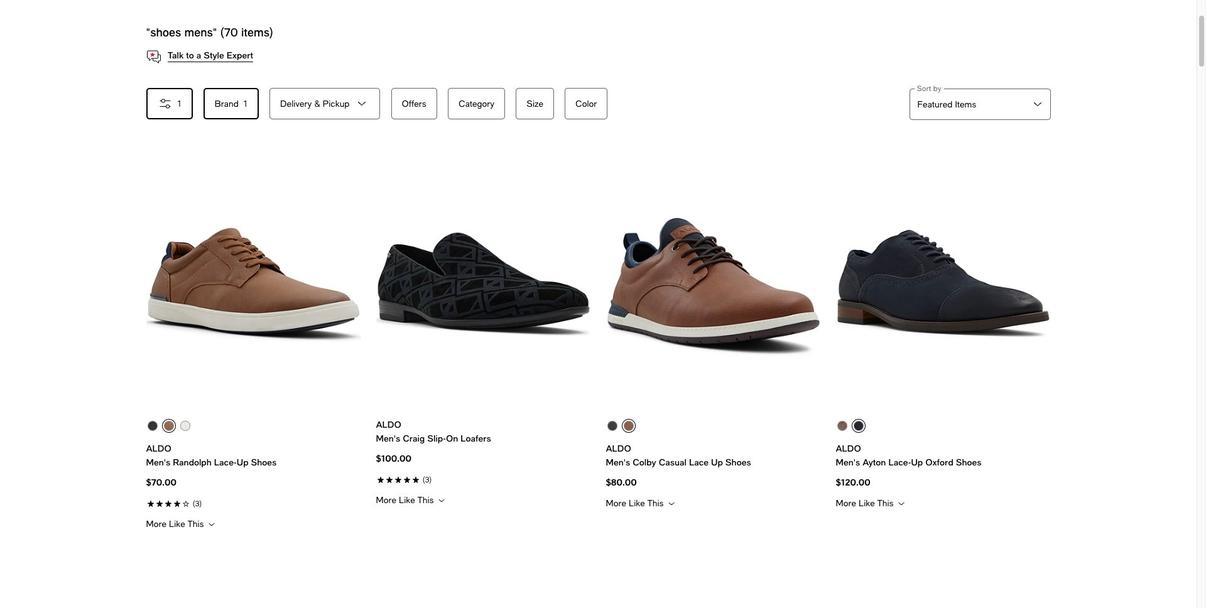 Task type: locate. For each thing, give the bounding box(es) containing it.
color swatch navy element
[[854, 421, 864, 431]]

color swatch cognac element for color swatch black element within the men's colby casual lace up shoes "group"
[[624, 421, 634, 431]]

1 color swatch black element from the left
[[148, 421, 158, 431]]

2 color swatch black element from the left
[[608, 421, 618, 431]]

0 horizontal spatial color swatch black element
[[148, 421, 158, 431]]

1 horizontal spatial color swatch cognac element
[[624, 421, 634, 431]]

2 color swatch cognac element from the left
[[624, 421, 634, 431]]

color swatch black element inside men's randolph lace-up shoes "group"
[[148, 421, 158, 431]]

color swatch black element
[[148, 421, 158, 431], [608, 421, 618, 431]]

1 color swatch cognac element from the left
[[164, 421, 174, 431]]

0 horizontal spatial color swatch cognac element
[[164, 421, 174, 431]]

2 horizontal spatial color swatch cognac element
[[838, 421, 848, 431]]

3 color swatch cognac element from the left
[[838, 421, 848, 431]]

color swatch cognac element
[[164, 421, 174, 431], [624, 421, 634, 431], [838, 421, 848, 431]]

color swatch cognac element inside the men's colby casual lace up shoes "group"
[[624, 421, 634, 431]]

men's colby casual lace up shoes group
[[606, 150, 821, 509]]

men's randolph lace-up shoes group
[[146, 150, 361, 530]]

status
[[146, 25, 273, 39]]

1 horizontal spatial color swatch black element
[[608, 421, 618, 431]]

color swatch black element inside the men's colby casual lace up shoes "group"
[[608, 421, 618, 431]]



Task type: describe. For each thing, give the bounding box(es) containing it.
4 out of 5 rating with 3 reviews image
[[146, 497, 361, 510]]

men's ayton lace-up oxford shoes group
[[836, 150, 1051, 509]]

color swatch black element for the men's colby casual lace up shoes "group"
[[608, 421, 618, 431]]

5 out of 5 rating with 3 reviews image
[[376, 473, 591, 486]]

color swatch black element for men's randolph lace-up shoes "group" at the left of page
[[148, 421, 158, 431]]

color swatch white element
[[180, 421, 190, 431]]

men's craig slip-on loafers group
[[376, 150, 591, 506]]

color swatch cognac element for color swatch black element within men's randolph lace-up shoes "group"
[[164, 421, 174, 431]]



Task type: vqa. For each thing, say whether or not it's contained in the screenshot.
the right Color Swatch Cognac element
yes



